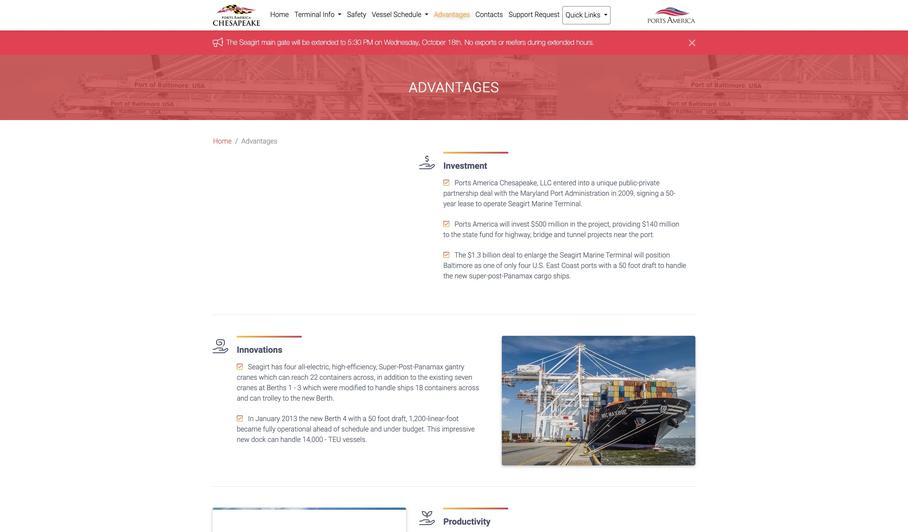 Task type: vqa. For each thing, say whether or not it's contained in the screenshot.
#7's video "image"
no



Task type: locate. For each thing, give the bounding box(es) containing it.
seagirt inside the $1.3 billion deal to enlarge the seagirt marine terminal will position baltimore as one of only four u.s. east coast ports with a 50 foot draft to handle the new super-post-panamax cargo ships.
[[560, 251, 582, 259]]

during
[[528, 38, 546, 46]]

foot up impressive
[[447, 415, 459, 423]]

1 vertical spatial check square image
[[444, 252, 450, 259]]

1 horizontal spatial handle
[[375, 384, 396, 392]]

extended right during
[[548, 38, 575, 46]]

handle inside in january 2013 the new berth 4 with a 50 foot draft, 1,200-linear-foot became fully operational ahead of schedule and under budget. this impressive new dock can handle 14,000 - teu vessels.
[[281, 436, 301, 444]]

post-
[[488, 272, 504, 280]]

1 horizontal spatial with
[[495, 189, 507, 198]]

close image
[[689, 38, 696, 48]]

check square image down the year
[[444, 221, 450, 228]]

0 horizontal spatial handle
[[281, 436, 301, 444]]

1 horizontal spatial and
[[371, 425, 382, 434]]

with right 'ports'
[[599, 262, 612, 270]]

the up operational
[[299, 415, 309, 423]]

check square image up the partnership at the top of the page
[[444, 179, 450, 186]]

panamax down only
[[504, 272, 533, 280]]

will left be on the left of page
[[292, 38, 300, 46]]

existing
[[429, 373, 453, 382]]

vessel schedule link
[[369, 6, 431, 23]]

of up "teu"
[[334, 425, 340, 434]]

1 horizontal spatial in
[[570, 220, 576, 229]]

project,
[[589, 220, 611, 229]]

new down baltimore
[[455, 272, 468, 280]]

million right $140
[[660, 220, 680, 229]]

0 horizontal spatial panamax
[[415, 363, 443, 371]]

to left 5:30
[[341, 38, 346, 46]]

2 vertical spatial in
[[377, 373, 382, 382]]

0 horizontal spatial in
[[377, 373, 382, 382]]

berth
[[325, 415, 341, 423]]

0 horizontal spatial million
[[548, 220, 569, 229]]

marine down maryland
[[532, 200, 553, 208]]

containers down 'high-'
[[320, 373, 352, 382]]

foot left draft
[[628, 262, 641, 270]]

support
[[509, 10, 533, 19]]

2 america from the top
[[473, 220, 498, 229]]

1 horizontal spatial the
[[455, 251, 466, 259]]

will up for
[[500, 220, 510, 229]]

1 vertical spatial and
[[237, 394, 248, 403]]

the inside alert
[[227, 38, 238, 46]]

in inside seagirt has four all-electric, high-efficiency, super-post-panamax gantry cranes which can reach 22 containers across, in addition to the existing seven cranes at berths 1 - 3 which were modified to handle ships 18 containers across and can trolley to the new berth.
[[377, 373, 382, 382]]

projects
[[588, 231, 612, 239]]

ports for ports america chesapeake, llc entered into a unique public-private partnership deal with the maryland port administration in 2009, signing a 50- year lease to operate seagirt marine terminal.
[[455, 179, 471, 187]]

- inside in january 2013 the new berth 4 with a 50 foot draft, 1,200-linear-foot became fully operational ahead of schedule and under budget. this impressive new dock can handle 14,000 - teu vessels.
[[325, 436, 327, 444]]

1 vertical spatial handle
[[375, 384, 396, 392]]

0 vertical spatial marine
[[532, 200, 553, 208]]

new left berth.
[[302, 394, 315, 403]]

which up at
[[259, 373, 277, 382]]

2 vertical spatial check square image
[[237, 415, 243, 422]]

which
[[259, 373, 277, 382], [303, 384, 321, 392]]

0 vertical spatial the
[[227, 38, 238, 46]]

no
[[465, 38, 473, 46]]

check square image
[[444, 179, 450, 186], [444, 252, 450, 259], [237, 415, 243, 422]]

new inside seagirt has four all-electric, high-efficiency, super-post-panamax gantry cranes which can reach 22 containers across, in addition to the existing seven cranes at berths 1 - 3 which were modified to handle ships 18 containers across and can trolley to the new berth.
[[302, 394, 315, 403]]

pm
[[363, 38, 373, 46]]

to inside ports america will invest $500 million in the project, providing $140 million to the state fund for highway, bridge and tunnel projects near the port.
[[444, 231, 450, 239]]

marine inside the $1.3 billion deal to enlarge the seagirt marine terminal will position baltimore as one of only four u.s. east coast ports with a 50 foot draft to handle the new super-post-panamax cargo ships.
[[583, 251, 604, 259]]

quick links link
[[563, 6, 611, 24]]

four left the all-
[[284, 363, 297, 371]]

0 horizontal spatial the
[[227, 38, 238, 46]]

with inside ports america chesapeake, llc entered into a unique public-private partnership deal with the maryland port administration in 2009, signing a 50- year lease to operate seagirt marine terminal.
[[495, 189, 507, 198]]

of inside in january 2013 the new berth 4 with a 50 foot draft, 1,200-linear-foot became fully operational ahead of schedule and under budget. this impressive new dock can handle 14,000 - teu vessels.
[[334, 425, 340, 434]]

state
[[463, 231, 478, 239]]

with right 4
[[348, 415, 361, 423]]

panamax
[[504, 272, 533, 280], [415, 363, 443, 371]]

highway,
[[505, 231, 532, 239]]

in inside ports america chesapeake, llc entered into a unique public-private partnership deal with the maryland port administration in 2009, signing a 50- year lease to operate seagirt marine terminal.
[[611, 189, 617, 198]]

0 horizontal spatial will
[[292, 38, 300, 46]]

1 vertical spatial in
[[570, 220, 576, 229]]

14,000
[[303, 436, 323, 444]]

marine
[[532, 200, 553, 208], [583, 251, 604, 259]]

four left u.s.
[[519, 262, 531, 270]]

1 vertical spatial containers
[[425, 384, 457, 392]]

the down 3
[[291, 394, 300, 403]]

2 extended from the left
[[548, 38, 575, 46]]

bridge
[[533, 231, 552, 239]]

0 vertical spatial america
[[473, 179, 498, 187]]

a inside in january 2013 the new berth 4 with a 50 foot draft, 1,200-linear-foot became fully operational ahead of schedule and under budget. this impressive new dock can handle 14,000 - teu vessels.
[[363, 415, 367, 423]]

can up "1"
[[279, 373, 290, 382]]

$1.3
[[468, 251, 481, 259]]

1 vertical spatial america
[[473, 220, 498, 229]]

0 vertical spatial deal
[[480, 189, 493, 198]]

lease
[[458, 200, 474, 208]]

terminal down near
[[606, 251, 633, 259]]

1 vertical spatial 50
[[368, 415, 376, 423]]

and left under
[[371, 425, 382, 434]]

1 horizontal spatial million
[[660, 220, 680, 229]]

efficiency,
[[347, 363, 377, 371]]

home link
[[268, 6, 292, 23], [213, 136, 232, 147]]

which down 22
[[303, 384, 321, 392]]

in
[[611, 189, 617, 198], [570, 220, 576, 229], [377, 373, 382, 382]]

fully
[[263, 425, 276, 434]]

impressive
[[442, 425, 475, 434]]

check square image
[[444, 221, 450, 228], [237, 363, 243, 370]]

0 vertical spatial -
[[294, 384, 296, 392]]

seven
[[455, 373, 473, 382]]

0 vertical spatial advantages
[[434, 10, 470, 19]]

1 vertical spatial home
[[213, 137, 232, 145]]

1 vertical spatial which
[[303, 384, 321, 392]]

0 horizontal spatial home link
[[213, 136, 232, 147]]

with inside the $1.3 billion deal to enlarge the seagirt marine terminal will position baltimore as one of only four u.s. east coast ports with a 50 foot draft to handle the new super-post-panamax cargo ships.
[[599, 262, 612, 270]]

foot
[[628, 262, 641, 270], [378, 415, 390, 423], [447, 415, 459, 423]]

deal
[[480, 189, 493, 198], [502, 251, 515, 259]]

2 vertical spatial will
[[634, 251, 644, 259]]

this
[[427, 425, 440, 434]]

entered
[[554, 179, 577, 187]]

0 horizontal spatial deal
[[480, 189, 493, 198]]

new down became
[[237, 436, 250, 444]]

1 horizontal spatial will
[[500, 220, 510, 229]]

handle down addition
[[375, 384, 396, 392]]

50 inside the $1.3 billion deal to enlarge the seagirt marine terminal will position baltimore as one of only four u.s. east coast ports with a 50 foot draft to handle the new super-post-panamax cargo ships.
[[619, 262, 627, 270]]

handle down operational
[[281, 436, 301, 444]]

marine up 'ports'
[[583, 251, 604, 259]]

1 vertical spatial the
[[455, 251, 466, 259]]

ports inside ports america will invest $500 million in the project, providing $140 million to the state fund for highway, bridge and tunnel projects near the port.
[[455, 220, 471, 229]]

2009,
[[618, 189, 635, 198]]

advantages link
[[431, 6, 473, 23]]

1 vertical spatial marine
[[583, 251, 604, 259]]

22
[[310, 373, 318, 382]]

to right lease
[[476, 200, 482, 208]]

in down unique
[[611, 189, 617, 198]]

will inside ports america will invest $500 million in the project, providing $140 million to the state fund for highway, bridge and tunnel projects near the port.
[[500, 220, 510, 229]]

america up fund
[[473, 220, 498, 229]]

panamax inside seagirt has four all-electric, high-efficiency, super-post-panamax gantry cranes which can reach 22 containers across, in addition to the existing seven cranes at berths 1 - 3 which were modified to handle ships 18 containers across and can trolley to the new berth.
[[415, 363, 443, 371]]

the for $1.3
[[455, 251, 466, 259]]

1 vertical spatial -
[[325, 436, 327, 444]]

foot up under
[[378, 415, 390, 423]]

2 horizontal spatial with
[[599, 262, 612, 270]]

check square image left in
[[237, 415, 243, 422]]

home for the bottom home link
[[213, 137, 232, 145]]

of right one
[[496, 262, 503, 270]]

1 vertical spatial panamax
[[415, 363, 443, 371]]

2 horizontal spatial will
[[634, 251, 644, 259]]

check square image down innovations
[[237, 363, 243, 370]]

1 vertical spatial with
[[599, 262, 612, 270]]

at
[[259, 384, 265, 392]]

0 horizontal spatial and
[[237, 394, 248, 403]]

check square image for ports america will invest $500 million in the project, providing $140 million to the state fund for highway, bridge and tunnel projects near the port.
[[444, 221, 450, 228]]

0 vertical spatial containers
[[320, 373, 352, 382]]

1 horizontal spatial marine
[[583, 251, 604, 259]]

near
[[614, 231, 628, 239]]

1 vertical spatial deal
[[502, 251, 515, 259]]

50 up schedule
[[368, 415, 376, 423]]

home inside home link
[[270, 10, 289, 19]]

2 horizontal spatial handle
[[666, 262, 687, 270]]

super-
[[379, 363, 399, 371]]

2 horizontal spatial in
[[611, 189, 617, 198]]

new
[[455, 272, 468, 280], [302, 394, 315, 403], [310, 415, 323, 423], [237, 436, 250, 444]]

america inside ports america chesapeake, llc entered into a unique public-private partnership deal with the maryland port administration in 2009, signing a 50- year lease to operate seagirt marine terminal.
[[473, 179, 498, 187]]

the down providing
[[629, 231, 639, 239]]

0 vertical spatial four
[[519, 262, 531, 270]]

a right 'ports'
[[613, 262, 617, 270]]

0 vertical spatial of
[[496, 262, 503, 270]]

2 vertical spatial can
[[268, 436, 279, 444]]

1 ports from the top
[[455, 179, 471, 187]]

deal up operate
[[480, 189, 493, 198]]

llc
[[540, 179, 552, 187]]

the inside ports america chesapeake, llc entered into a unique public-private partnership deal with the maryland port administration in 2009, signing a 50- year lease to operate seagirt marine terminal.
[[509, 189, 519, 198]]

0 vertical spatial check square image
[[444, 179, 450, 186]]

high-
[[332, 363, 347, 371]]

gate
[[277, 38, 290, 46]]

the up 18
[[418, 373, 428, 382]]

providing
[[613, 220, 641, 229]]

0 horizontal spatial with
[[348, 415, 361, 423]]

maryland
[[520, 189, 549, 198]]

new up ahead
[[310, 415, 323, 423]]

2 million from the left
[[660, 220, 680, 229]]

0 vertical spatial in
[[611, 189, 617, 198]]

vessel
[[372, 10, 392, 19]]

terminal
[[295, 10, 321, 19], [606, 251, 633, 259]]

will inside alert
[[292, 38, 300, 46]]

to up only
[[517, 251, 523, 259]]

1 horizontal spatial terminal
[[606, 251, 633, 259]]

contacts
[[476, 10, 503, 19]]

1 horizontal spatial extended
[[548, 38, 575, 46]]

the
[[227, 38, 238, 46], [455, 251, 466, 259]]

2 ports from the top
[[455, 220, 471, 229]]

deal inside the $1.3 billion deal to enlarge the seagirt marine terminal will position baltimore as one of only four u.s. east coast ports with a 50 foot draft to handle the new super-post-panamax cargo ships.
[[502, 251, 515, 259]]

and left tunnel
[[554, 231, 566, 239]]

1 horizontal spatial 50
[[619, 262, 627, 270]]

1 vertical spatial ports
[[455, 220, 471, 229]]

0 vertical spatial with
[[495, 189, 507, 198]]

ports america will invest $500 million in the project, providing $140 million to the state fund for highway, bridge and tunnel projects near the port.
[[444, 220, 680, 239]]

0 horizontal spatial containers
[[320, 373, 352, 382]]

and up in
[[237, 394, 248, 403]]

1 vertical spatial terminal
[[606, 251, 633, 259]]

seagirt down maryland
[[508, 200, 530, 208]]

0 vertical spatial will
[[292, 38, 300, 46]]

new inside the $1.3 billion deal to enlarge the seagirt marine terminal will position baltimore as one of only four u.s. east coast ports with a 50 foot draft to handle the new super-post-panamax cargo ships.
[[455, 272, 468, 280]]

0 horizontal spatial terminal
[[295, 10, 321, 19]]

0 horizontal spatial check square image
[[237, 363, 243, 370]]

ports inside ports america chesapeake, llc entered into a unique public-private partnership deal with the maryland port administration in 2009, signing a 50- year lease to operate seagirt marine terminal.
[[455, 179, 471, 187]]

america inside ports america will invest $500 million in the project, providing $140 million to the state fund for highway, bridge and tunnel projects near the port.
[[473, 220, 498, 229]]

modified
[[339, 384, 366, 392]]

1 horizontal spatial panamax
[[504, 272, 533, 280]]

handle down position
[[666, 262, 687, 270]]

the up baltimore
[[455, 251, 466, 259]]

super-
[[469, 272, 488, 280]]

a left 50-
[[661, 189, 664, 198]]

0 horizontal spatial marine
[[532, 200, 553, 208]]

handle inside seagirt has four all-electric, high-efficiency, super-post-panamax gantry cranes which can reach 22 containers across, in addition to the existing seven cranes at berths 1 - 3 which were modified to handle ships 18 containers across and can trolley to the new berth.
[[375, 384, 396, 392]]

cranes left at
[[237, 384, 257, 392]]

2 vertical spatial handle
[[281, 436, 301, 444]]

3
[[298, 384, 301, 392]]

ports up state
[[455, 220, 471, 229]]

containers
[[320, 373, 352, 382], [425, 384, 457, 392]]

to left state
[[444, 231, 450, 239]]

2 horizontal spatial foot
[[628, 262, 641, 270]]

the inside the $1.3 billion deal to enlarge the seagirt marine terminal will position baltimore as one of only four u.s. east coast ports with a 50 foot draft to handle the new super-post-panamax cargo ships.
[[455, 251, 466, 259]]

- left "teu"
[[325, 436, 327, 444]]

of inside the $1.3 billion deal to enlarge the seagirt marine terminal will position baltimore as one of only four u.s. east coast ports with a 50 foot draft to handle the new super-post-panamax cargo ships.
[[496, 262, 503, 270]]

0 vertical spatial handle
[[666, 262, 687, 270]]

50 left draft
[[619, 262, 627, 270]]

million up bridge
[[548, 220, 569, 229]]

check square image up baltimore
[[444, 252, 450, 259]]

seagirt inside alert
[[239, 38, 260, 46]]

2 horizontal spatial and
[[554, 231, 566, 239]]

2 vertical spatial with
[[348, 415, 361, 423]]

0 horizontal spatial 50
[[368, 415, 376, 423]]

will up draft
[[634, 251, 644, 259]]

check square image for seagirt has four all-electric, high-efficiency, super-post-panamax gantry cranes which can reach 22 containers across, in addition to the existing seven cranes at berths 1 - 3 which were modified to handle ships 18 containers across and can trolley to the new berth.
[[237, 363, 243, 370]]

in up tunnel
[[570, 220, 576, 229]]

support request link
[[506, 6, 563, 23]]

1 america from the top
[[473, 179, 498, 187]]

0 vertical spatial home
[[270, 10, 289, 19]]

0 vertical spatial ports
[[455, 179, 471, 187]]

0 vertical spatial panamax
[[504, 272, 533, 280]]

berth.
[[316, 394, 334, 403]]

1 horizontal spatial four
[[519, 262, 531, 270]]

0 horizontal spatial which
[[259, 373, 277, 382]]

the down 'chesapeake,'
[[509, 189, 519, 198]]

1 horizontal spatial -
[[325, 436, 327, 444]]

- left 3
[[294, 384, 296, 392]]

gantry
[[445, 363, 465, 371]]

million
[[548, 220, 569, 229], [660, 220, 680, 229]]

chesapeake,
[[500, 179, 539, 187]]

tunnel
[[567, 231, 586, 239]]

0 vertical spatial and
[[554, 231, 566, 239]]

east
[[546, 262, 560, 270]]

seagirt left main at the left top
[[239, 38, 260, 46]]

panamax up "existing" in the bottom left of the page
[[415, 363, 443, 371]]

the
[[509, 189, 519, 198], [577, 220, 587, 229], [451, 231, 461, 239], [629, 231, 639, 239], [549, 251, 558, 259], [444, 272, 453, 280], [418, 373, 428, 382], [291, 394, 300, 403], [299, 415, 309, 423]]

a
[[591, 179, 595, 187], [661, 189, 664, 198], [613, 262, 617, 270], [363, 415, 367, 423]]

across
[[459, 384, 479, 392]]

1 horizontal spatial home link
[[268, 6, 292, 23]]

0 vertical spatial cranes
[[237, 373, 257, 382]]

productivity
[[444, 516, 491, 527]]

1 horizontal spatial of
[[496, 262, 503, 270]]

reach
[[292, 373, 309, 382]]

a up schedule
[[363, 415, 367, 423]]

the left main at the left top
[[227, 38, 238, 46]]

1 vertical spatial check square image
[[237, 363, 243, 370]]

contacts link
[[473, 6, 506, 23]]

panamax inside the $1.3 billion deal to enlarge the seagirt marine terminal will position baltimore as one of only four u.s. east coast ports with a 50 foot draft to handle the new super-post-panamax cargo ships.
[[504, 272, 533, 280]]

seagirt down innovations
[[248, 363, 270, 371]]

0 horizontal spatial -
[[294, 384, 296, 392]]

deal up only
[[502, 251, 515, 259]]

cranes down innovations
[[237, 373, 257, 382]]

can down at
[[250, 394, 261, 403]]

seagirt up coast
[[560, 251, 582, 259]]

containers down "existing" in the bottom left of the page
[[425, 384, 457, 392]]

terminal info link
[[292, 6, 344, 23]]

0 vertical spatial which
[[259, 373, 277, 382]]

ports up the partnership at the top of the page
[[455, 179, 471, 187]]

handle
[[666, 262, 687, 270], [375, 384, 396, 392], [281, 436, 301, 444]]

1 vertical spatial will
[[500, 220, 510, 229]]

quick links
[[566, 11, 602, 19]]

0 vertical spatial check square image
[[444, 221, 450, 228]]

2 vertical spatial and
[[371, 425, 382, 434]]

4
[[343, 415, 347, 423]]

1 vertical spatial of
[[334, 425, 340, 434]]

in down the super-
[[377, 373, 382, 382]]

port.
[[641, 231, 655, 239]]

terminal left info
[[295, 10, 321, 19]]

safety link
[[344, 6, 369, 23]]

the left state
[[451, 231, 461, 239]]

50
[[619, 262, 627, 270], [368, 415, 376, 423]]

teu
[[328, 436, 341, 444]]

for
[[495, 231, 504, 239]]

can inside in january 2013 the new berth 4 with a 50 foot draft, 1,200-linear-foot became fully operational ahead of schedule and under budget. this impressive new dock can handle 14,000 - teu vessels.
[[268, 436, 279, 444]]

0 vertical spatial 50
[[619, 262, 627, 270]]

1 horizontal spatial home
[[270, 10, 289, 19]]

0 horizontal spatial extended
[[312, 38, 339, 46]]

extended right be on the left of page
[[312, 38, 339, 46]]

four
[[519, 262, 531, 270], [284, 363, 297, 371]]

1 vertical spatial cranes
[[237, 384, 257, 392]]

2013
[[282, 415, 297, 423]]

with up operate
[[495, 189, 507, 198]]

can down fully
[[268, 436, 279, 444]]

america up operate
[[473, 179, 498, 187]]

handle inside the $1.3 billion deal to enlarge the seagirt marine terminal will position baltimore as one of only four u.s. east coast ports with a 50 foot draft to handle the new super-post-panamax cargo ships.
[[666, 262, 687, 270]]

0 horizontal spatial four
[[284, 363, 297, 371]]

of
[[496, 262, 503, 270], [334, 425, 340, 434]]

to down position
[[658, 262, 664, 270]]

0 horizontal spatial home
[[213, 137, 232, 145]]



Task type: describe. For each thing, give the bounding box(es) containing it.
0 vertical spatial home link
[[268, 6, 292, 23]]

ships.
[[553, 272, 571, 280]]

and inside ports america will invest $500 million in the project, providing $140 million to the state fund for highway, bridge and tunnel projects near the port.
[[554, 231, 566, 239]]

linear-
[[428, 415, 447, 423]]

check square image for the $1.3 billion deal to enlarge the seagirt marine terminal will position baltimore as one of only four u.s. east coast ports with a 50 foot draft to handle the new super-post-panamax cargo ships.
[[444, 252, 450, 259]]

a right into
[[591, 179, 595, 187]]

october
[[422, 38, 446, 46]]

budget.
[[403, 425, 426, 434]]

1 horizontal spatial foot
[[447, 415, 459, 423]]

and inside in january 2013 the new berth 4 with a 50 foot draft, 1,200-linear-foot became fully operational ahead of schedule and under budget. this impressive new dock can handle 14,000 - teu vessels.
[[371, 425, 382, 434]]

operate
[[484, 200, 507, 208]]

terminal inside the $1.3 billion deal to enlarge the seagirt marine terminal will position baltimore as one of only four u.s. east coast ports with a 50 foot draft to handle the new super-post-panamax cargo ships.
[[606, 251, 633, 259]]

18
[[415, 384, 423, 392]]

in inside ports america will invest $500 million in the project, providing $140 million to the state fund for highway, bridge and tunnel projects near the port.
[[570, 220, 576, 229]]

links
[[585, 11, 601, 19]]

2 cranes from the top
[[237, 384, 257, 392]]

0 vertical spatial can
[[279, 373, 290, 382]]

unique
[[597, 179, 617, 187]]

2 vertical spatial advantages
[[242, 137, 278, 145]]

safety
[[347, 10, 366, 19]]

the seagirt main gate will be extended to 5:30 pm on wednesday, october 18th.  no exports or reefers during extended hours. alert
[[0, 31, 908, 55]]

50 inside in january 2013 the new berth 4 with a 50 foot draft, 1,200-linear-foot became fully operational ahead of schedule and under budget. this impressive new dock can handle 14,000 - teu vessels.
[[368, 415, 376, 423]]

america for chesapeake,
[[473, 179, 498, 187]]

partnership
[[444, 189, 478, 198]]

draft,
[[392, 415, 407, 423]]

exports
[[475, 38, 497, 46]]

seagirt inside seagirt has four all-electric, high-efficiency, super-post-panamax gantry cranes which can reach 22 containers across, in addition to the existing seven cranes at berths 1 - 3 which were modified to handle ships 18 containers across and can trolley to the new berth.
[[248, 363, 270, 371]]

cargo
[[534, 272, 552, 280]]

investment
[[444, 161, 487, 171]]

has
[[271, 363, 283, 371]]

across,
[[354, 373, 375, 382]]

0 horizontal spatial foot
[[378, 415, 390, 423]]

home for top home link
[[270, 10, 289, 19]]

invest
[[512, 220, 530, 229]]

- inside seagirt has four all-electric, high-efficiency, super-post-panamax gantry cranes which can reach 22 containers across, in addition to the existing seven cranes at berths 1 - 3 which were modified to handle ships 18 containers across and can trolley to the new berth.
[[294, 384, 296, 392]]

1
[[288, 384, 292, 392]]

to up 18
[[410, 373, 416, 382]]

vessel schedule
[[372, 10, 423, 19]]

innovations
[[237, 345, 283, 355]]

four inside the $1.3 billion deal to enlarge the seagirt marine terminal will position baltimore as one of only four u.s. east coast ports with a 50 foot draft to handle the new super-post-panamax cargo ships.
[[519, 262, 531, 270]]

quick
[[566, 11, 583, 19]]

the up tunnel
[[577, 220, 587, 229]]

baltimore
[[444, 262, 473, 270]]

1 horizontal spatial containers
[[425, 384, 457, 392]]

will inside the $1.3 billion deal to enlarge the seagirt marine terminal will position baltimore as one of only four u.s. east coast ports with a 50 foot draft to handle the new super-post-panamax cargo ships.
[[634, 251, 644, 259]]

hours.
[[577, 38, 595, 46]]

the seagirt main gate will be extended to 5:30 pm on wednesday, october 18th.  no exports or reefers during extended hours.
[[227, 38, 595, 46]]

to inside ports america chesapeake, llc entered into a unique public-private partnership deal with the maryland port administration in 2009, signing a 50- year lease to operate seagirt marine terminal.
[[476, 200, 482, 208]]

1 vertical spatial home link
[[213, 136, 232, 147]]

ports america chesapeake, llc entered into a unique public-private partnership deal with the maryland port administration in 2009, signing a 50- year lease to operate seagirt marine terminal.
[[444, 179, 676, 208]]

the up east at the right of page
[[549, 251, 558, 259]]

addition
[[384, 373, 409, 382]]

deal inside ports america chesapeake, llc entered into a unique public-private partnership deal with the maryland port administration in 2009, signing a 50- year lease to operate seagirt marine terminal.
[[480, 189, 493, 198]]

support request
[[509, 10, 560, 19]]

to down 'across,'
[[368, 384, 374, 392]]

america for will
[[473, 220, 498, 229]]

the down baltimore
[[444, 272, 453, 280]]

vessels.
[[343, 436, 367, 444]]

position
[[646, 251, 670, 259]]

four inside seagirt has four all-electric, high-efficiency, super-post-panamax gantry cranes which can reach 22 containers across, in addition to the existing seven cranes at berths 1 - 3 which were modified to handle ships 18 containers across and can trolley to the new berth.
[[284, 363, 297, 371]]

to inside alert
[[341, 38, 346, 46]]

january
[[256, 415, 280, 423]]

and inside seagirt has four all-electric, high-efficiency, super-post-panamax gantry cranes which can reach 22 containers across, in addition to the existing seven cranes at berths 1 - 3 which were modified to handle ships 18 containers across and can trolley to the new berth.
[[237, 394, 248, 403]]

check square image for ports america chesapeake, llc entered into a unique public-private partnership deal with the maryland port administration in 2009, signing a 50- year lease to operate seagirt marine terminal.
[[444, 179, 450, 186]]

signing
[[637, 189, 659, 198]]

the inside in january 2013 the new berth 4 with a 50 foot draft, 1,200-linear-foot became fully operational ahead of schedule and under budget. this impressive new dock can handle 14,000 - teu vessels.
[[299, 415, 309, 423]]

operational
[[277, 425, 311, 434]]

foot inside the $1.3 billion deal to enlarge the seagirt marine terminal will position baltimore as one of only four u.s. east coast ports with a 50 foot draft to handle the new super-post-panamax cargo ships.
[[628, 262, 641, 270]]

schedule
[[394, 10, 422, 19]]

post-
[[399, 363, 415, 371]]

be
[[302, 38, 310, 46]]

into
[[578, 179, 590, 187]]

enlarge
[[525, 251, 547, 259]]

all-
[[298, 363, 307, 371]]

only
[[504, 262, 517, 270]]

the for seagirt
[[227, 38, 238, 46]]

1 horizontal spatial which
[[303, 384, 321, 392]]

as
[[475, 262, 482, 270]]

terminal info
[[295, 10, 336, 19]]

in january 2013 the new berth 4 with a 50 foot draft, 1,200-linear-foot became fully operational ahead of schedule and under budget. this impressive new dock can handle 14,000 - teu vessels.
[[237, 415, 475, 444]]

ships
[[398, 384, 414, 392]]

port
[[551, 189, 563, 198]]

0 vertical spatial terminal
[[295, 10, 321, 19]]

were
[[323, 384, 338, 392]]

dock
[[251, 436, 266, 444]]

billion
[[483, 251, 501, 259]]

coast
[[562, 262, 579, 270]]

1 extended from the left
[[312, 38, 339, 46]]

check square image for in january 2013 the new berth 4 with a 50 foot draft, 1,200-linear-foot became fully operational ahead of schedule and under budget. this impressive new dock can handle 14,000 - teu vessels.
[[237, 415, 243, 422]]

main
[[262, 38, 275, 46]]

marine inside ports america chesapeake, llc entered into a unique public-private partnership deal with the maryland port administration in 2009, signing a 50- year lease to operate seagirt marine terminal.
[[532, 200, 553, 208]]

seagirt inside ports america chesapeake, llc entered into a unique public-private partnership deal with the maryland port administration in 2009, signing a 50- year lease to operate seagirt marine terminal.
[[508, 200, 530, 208]]

1 million from the left
[[548, 220, 569, 229]]

private
[[639, 179, 660, 187]]

18th.
[[448, 38, 463, 46]]

year
[[444, 200, 456, 208]]

1 vertical spatial can
[[250, 394, 261, 403]]

request
[[535, 10, 560, 19]]

ports
[[581, 262, 597, 270]]

u.s.
[[533, 262, 545, 270]]

trolley
[[263, 394, 281, 403]]

ports for ports america will invest $500 million in the project, providing $140 million to the state fund for highway, bridge and tunnel projects near the port.
[[455, 220, 471, 229]]

to down "1"
[[283, 394, 289, 403]]

public-
[[619, 179, 639, 187]]

$500
[[531, 220, 547, 229]]

50-
[[666, 189, 676, 198]]

a inside the $1.3 billion deal to enlarge the seagirt marine terminal will position baltimore as one of only four u.s. east coast ports with a 50 foot draft to handle the new super-post-panamax cargo ships.
[[613, 262, 617, 270]]

the $1.3 billion deal to enlarge the seagirt marine terminal will position baltimore as one of only four u.s. east coast ports with a 50 foot draft to handle the new super-post-panamax cargo ships.
[[444, 251, 687, 280]]

1 cranes from the top
[[237, 373, 257, 382]]

1 vertical spatial advantages
[[409, 79, 500, 96]]

innovations image
[[502, 336, 696, 465]]

bullhorn image
[[213, 37, 227, 47]]

with inside in january 2013 the new berth 4 with a 50 foot draft, 1,200-linear-foot became fully operational ahead of schedule and under budget. this impressive new dock can handle 14,000 - teu vessels.
[[348, 415, 361, 423]]

ahead
[[313, 425, 332, 434]]

schedule
[[341, 425, 369, 434]]

became
[[237, 425, 261, 434]]

seagirt has four all-electric, high-efficiency, super-post-panamax gantry cranes which can reach 22 containers across, in addition to the existing seven cranes at berths 1 - 3 which were modified to handle ships 18 containers across and can trolley to the new berth.
[[237, 363, 479, 403]]



